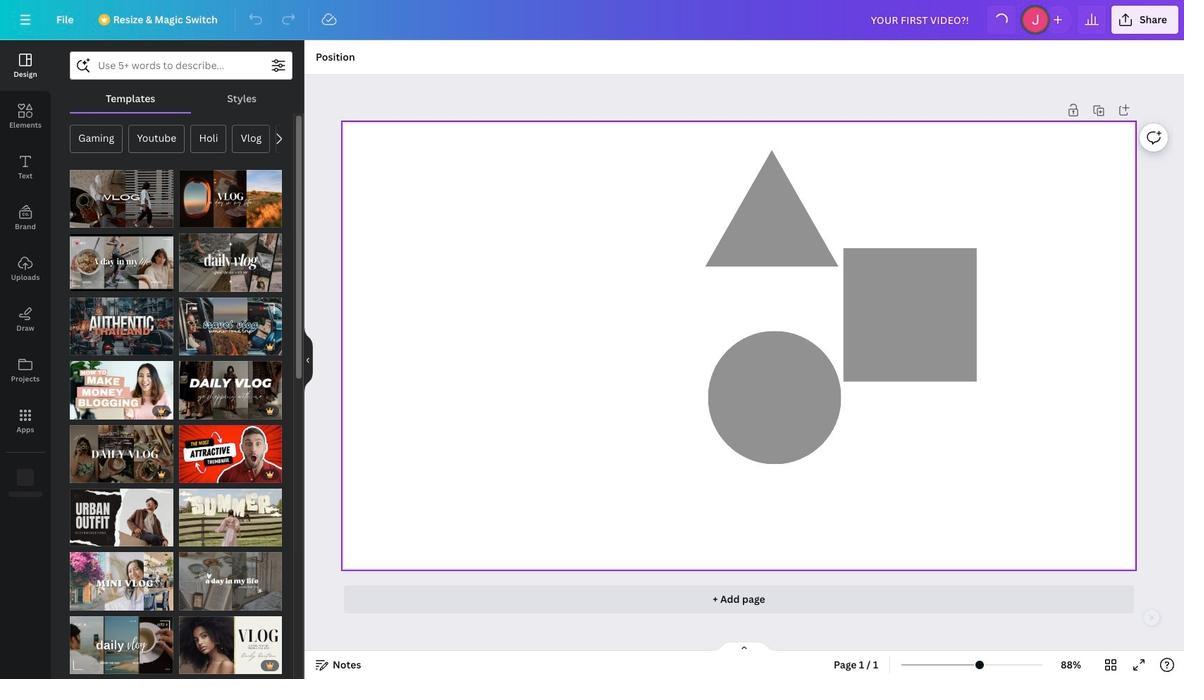 Task type: locate. For each thing, give the bounding box(es) containing it.
brown minimalist lifestyle daily vlog youtube thumbnail image down white simple mini vlog youtube thumbnail group
[[70, 616, 173, 674]]

brown minimalist lifestyle daily vlog youtube thumbnail group for neutral elegant minimalist daily vlog youtube thumbnail
[[70, 225, 173, 292]]

brown minimalist lifestyle daily vlog youtube thumbnail image
[[70, 234, 173, 292], [70, 616, 173, 674]]

brown minimalist lifestyle daily vlog youtube thumbnail group
[[70, 225, 173, 292], [70, 608, 173, 674]]

most attractive youtube thumbnail image
[[179, 425, 282, 483]]

Design title text field
[[860, 6, 982, 34]]

canva assistant image
[[1147, 612, 1157, 623]]

2 brown minimalist lifestyle daily vlog youtube thumbnail group from the top
[[70, 608, 173, 674]]

beige minimalist aesthetic daily vlog youtube thumbnail image
[[179, 552, 282, 611]]

1 vertical spatial brown minimalist lifestyle daily vlog youtube thumbnail image
[[70, 616, 173, 674]]

brown minimalist lifestyle daily vlog youtube thumbnail image for beige minimalist vlog daily routine youtube thumbnail
[[70, 616, 173, 674]]

2 brown minimalist lifestyle daily vlog youtube thumbnail image from the top
[[70, 616, 173, 674]]

big text how to youtube thumbnail group
[[70, 353, 173, 419]]

beige minimalist aesthetic daily vlog youtube thumbnail group
[[179, 552, 282, 611]]

1 brown minimalist lifestyle daily vlog youtube thumbnail image from the top
[[70, 234, 173, 292]]

0 vertical spatial brown minimalist lifestyle daily vlog youtube thumbnail group
[[70, 225, 173, 292]]

orange yellow minimalist aesthetic a day in my life travel vlog youtube thumbnail image
[[179, 170, 282, 228]]

big text how to youtube thumbnail image
[[70, 361, 173, 419]]

show pages image
[[711, 641, 778, 652]]

aesthetic simple vacation trip youtube thumbnail image
[[179, 489, 282, 547]]

neutral elegant minimalist daily vlog youtube thumbnail image
[[179, 234, 282, 292]]

brown minimalist lifestyle daily vlog youtube thumbnail group for beige minimalist vlog daily routine youtube thumbnail
[[70, 608, 173, 674]]

0 vertical spatial brown minimalist lifestyle daily vlog youtube thumbnail image
[[70, 234, 173, 292]]

brown minimalist lifestyle daily vlog youtube thumbnail image up dark grey minimalist photo travel youtube thumbnail
[[70, 234, 173, 292]]

brown minimalist lifestyle daily vlog youtube thumbnail image for neutral elegant minimalist daily vlog youtube thumbnail
[[70, 234, 173, 292]]

1 vertical spatial brown minimalist lifestyle daily vlog youtube thumbnail group
[[70, 608, 173, 674]]

1 brown minimalist lifestyle daily vlog youtube thumbnail group from the top
[[70, 225, 173, 292]]

blue vintage retro travel vlog youtube thumbnail image
[[179, 297, 282, 356]]

hide image
[[304, 326, 313, 393]]

main menu bar
[[0, 0, 1185, 40]]

neutral elegant minimalist daily vlog youtube thumbnail group
[[179, 225, 282, 292]]

Use 5+ words to describe... search field
[[98, 52, 264, 79]]

brown black elegant aesthetic fashion vlog youtube thumbnail image
[[179, 361, 282, 419]]



Task type: describe. For each thing, give the bounding box(es) containing it.
white simple mini vlog youtube thumbnail image
[[70, 552, 173, 611]]

orange yellow minimalist aesthetic a day in my life travel vlog youtube thumbnail group
[[179, 161, 282, 228]]

brown black elegant aesthetic fashion vlog youtube thumbnail group
[[179, 353, 282, 419]]

white simple mini vlog youtube thumbnail group
[[70, 552, 173, 611]]

brown and white simple vlog youtube thumbnail group
[[70, 161, 173, 228]]

beige minimalist vlog daily routine youtube thumbnail group
[[179, 608, 282, 674]]

dark grey minimalist photo travel youtube thumbnail group
[[70, 289, 173, 356]]

side panel tab list
[[0, 40, 51, 508]]

brown white modern lifestyle vlog youtube thumbnail image
[[70, 425, 173, 483]]

most attractive youtube thumbnail group
[[179, 416, 282, 483]]

black and brown modern urban outfit recommendations youtube thumbnail group
[[70, 489, 173, 547]]

dark grey minimalist photo travel youtube thumbnail image
[[70, 297, 173, 356]]

brown white modern lifestyle vlog youtube thumbnail group
[[70, 416, 173, 483]]

black and brown modern urban outfit recommendations youtube thumbnail image
[[70, 489, 173, 547]]

blue vintage retro travel vlog youtube thumbnail group
[[179, 289, 282, 356]]

brown and white simple vlog youtube thumbnail image
[[70, 170, 173, 228]]

Zoom button
[[1049, 654, 1094, 676]]

beige minimalist vlog daily routine youtube thumbnail image
[[179, 616, 282, 674]]



Task type: vqa. For each thing, say whether or not it's contained in the screenshot.
Sync
no



